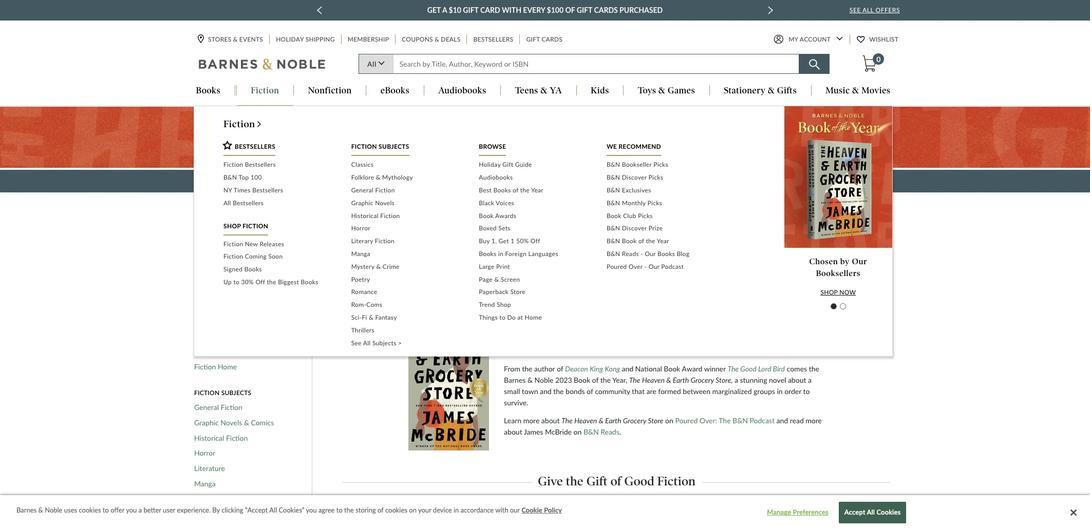 Task type: locate. For each thing, give the bounding box(es) containing it.
bestsellers heading
[[222, 140, 276, 156]]

novels up 'historical fiction'
[[221, 419, 242, 428]]

1 vertical spatial releases
[[211, 302, 238, 311]]

guide down b&n bookseller picks link
[[671, 176, 694, 186]]

manga
[[351, 250, 371, 258], [194, 480, 216, 489]]

boxed sets link
[[479, 223, 592, 236]]

more right read
[[806, 417, 822, 426]]

the inside a stunning novel about a small town and the bonds of community that are formed between marginalized groups in order to survive.
[[554, 388, 564, 396]]

print
[[497, 263, 510, 271]]

audiobooks inside fiction books main content
[[218, 333, 255, 341]]

your
[[543, 176, 560, 186]]

soon inside fiction books main content
[[220, 317, 236, 326]]

1 vertical spatial see
[[351, 340, 362, 347]]

0 horizontal spatial fiction subjects
[[194, 390, 252, 397]]

0 horizontal spatial general fiction link
[[194, 404, 243, 413]]

the down kong
[[601, 376, 611, 385]]

of inside the holiday gift guide audiobooks best books of the year black voices book awards boxed sets buy 1, get 1 50% off books in foreign languages large print page & screen paperback store trend shop things to do at home
[[513, 187, 519, 194]]

subjects left >
[[373, 340, 397, 347]]

of
[[566, 6, 575, 14], [513, 187, 519, 194], [463, 237, 469, 245], [639, 238, 645, 245], [610, 286, 621, 301], [557, 365, 564, 374], [592, 376, 599, 385], [587, 388, 593, 396], [611, 474, 622, 489], [378, 507, 384, 515]]

0 horizontal spatial in
[[454, 507, 459, 515]]

horror inside classics folklore & mythology general fiction graphic novels historical fiction horror literary fiction manga mystery & crime poetry romance rom-coms sci-fi & fantasy thrillers see all subjects >
[[351, 225, 371, 233]]

our down we
[[605, 176, 620, 186]]

historical inside classics folklore & mythology general fiction graphic novels historical fiction horror literary fiction manga mystery & crime poetry romance rom-coms sci-fi & fantasy thrillers see all subjects >
[[351, 212, 379, 220]]

2023 up bonds
[[556, 376, 572, 385]]

1 vertical spatial off
[[256, 279, 265, 286]]

ebooks inside button
[[381, 86, 410, 96]]

next slide / item image
[[768, 6, 773, 14]]

mcbride up author
[[535, 347, 561, 356]]

small
[[504, 388, 520, 396]]

coming soon
[[194, 317, 236, 326]]

new inside fiction new releases fiction coming soon signed books up to 30% off the biggest books
[[245, 240, 258, 248]]

1 vertical spatial subjects
[[373, 340, 397, 347]]

poetry link down mystery & crime
[[194, 510, 215, 519]]

the left bonds
[[554, 388, 564, 396]]

0 horizontal spatial horror
[[194, 449, 216, 458]]

0 vertical spatial guide
[[515, 161, 532, 169]]

gift inside the holiday gift guide audiobooks best books of the year black voices book awards boxed sets buy 1, get 1 50% off books in foreign languages large print page & screen paperback store trend shop things to do at home
[[503, 161, 514, 169]]

off right '30%'
[[256, 279, 265, 286]]

on inside privacy alert dialog
[[409, 507, 417, 515]]

ebooks button
[[367, 86, 424, 97]]

$10
[[449, 6, 462, 14]]

1 horizontal spatial about
[[542, 417, 560, 426]]

1 fiction from the left
[[470, 237, 488, 245]]

0 horizontal spatial good
[[625, 474, 655, 489]]

0 vertical spatial holiday
[[276, 36, 304, 43]]

releases inside fiction books main content
[[211, 302, 238, 311]]

0 horizontal spatial podcast
[[662, 263, 684, 271]]

see inside classics folklore & mythology general fiction graphic novels historical fiction horror literary fiction manga mystery & crime poetry romance rom-coms sci-fi & fantasy thrillers see all subjects >
[[351, 340, 362, 347]]

0 horizontal spatial poured
[[607, 263, 627, 271]]

0 horizontal spatial you
[[126, 507, 137, 515]]

games
[[668, 86, 696, 96]]

0 vertical spatial see
[[850, 6, 861, 14]]

1 vertical spatial browse
[[416, 237, 437, 245]]

large print link
[[479, 261, 592, 274]]

& inside the holiday gift guide audiobooks best books of the year black voices book awards boxed sets buy 1, get 1 50% off books in foreign languages large print page & screen paperback store trend shop things to do at home
[[495, 276, 499, 284]]

novel
[[770, 376, 787, 385]]

see all subjects > link
[[351, 337, 464, 350]]

1 horizontal spatial fiction subjects
[[351, 143, 409, 151]]

2 vertical spatial in
[[454, 507, 459, 515]]

cards left purchased
[[594, 6, 618, 14]]

0 vertical spatial graphic
[[351, 199, 374, 207]]

horror link up literature
[[194, 449, 216, 458]]

2023
[[519, 286, 544, 301], [556, 376, 572, 385]]

bonds
[[566, 388, 585, 396]]

2023 inside "comes the barnes & noble 2023 book of the year,"
[[556, 376, 572, 385]]

0 vertical spatial earth
[[673, 376, 689, 385]]

reads inside b&n bookseller picks b&n discover picks b&n exclusives b&n monthly picks book club picks b&n discover prize b&n book of the year b&n reads - our books blog poured over - our podcast
[[622, 250, 639, 258]]

0
[[877, 55, 881, 64]]

horror inside fiction books main content
[[194, 449, 216, 458]]

the inside fiction new releases fiction coming soon signed books up to 30% off the biggest books
[[267, 279, 276, 286]]

2 horizontal spatial holiday
[[622, 176, 652, 186]]

browse for browse fiction
[[194, 273, 221, 281]]

james up the from
[[513, 347, 533, 356]]

for
[[479, 176, 490, 186]]

holiday for holiday shipping
[[276, 36, 304, 43]]

in right device
[[454, 507, 459, 515]]

&
[[233, 36, 238, 43], [435, 36, 439, 43], [541, 86, 548, 96], [659, 86, 666, 96], [768, 86, 775, 96], [853, 86, 860, 96], [376, 174, 381, 182], [376, 263, 381, 271], [495, 276, 499, 284], [369, 314, 374, 322], [528, 376, 533, 385], [667, 376, 672, 385], [599, 417, 604, 426], [244, 419, 249, 428], [222, 495, 227, 504], [38, 507, 43, 515]]

1 vertical spatial cards
[[542, 36, 563, 43]]

list for fiction
[[224, 238, 336, 289]]

reads down the 'learn more about the heaven & earth grocery store on poured over: the b&n podcast'
[[601, 428, 620, 437]]

1 horizontal spatial poetry link
[[351, 274, 464, 287]]

year down find the perfect gift for everyone on your list shop our holiday gift guide
[[531, 187, 544, 194]]

cart image
[[863, 56, 877, 72]]

give the gift of good fiction
[[538, 474, 696, 489]]

1 vertical spatial audiobooks
[[479, 174, 513, 182]]

holiday down browse heading
[[479, 161, 501, 169]]

list containing b&n bookseller picks
[[607, 159, 719, 274]]

1 horizontal spatial reads
[[622, 250, 639, 258]]

& inside privacy alert dialog
[[38, 507, 43, 515]]

about right learn
[[542, 417, 560, 426]]

about down learn
[[504, 428, 523, 437]]

manga down literature "link"
[[194, 480, 216, 489]]

0 horizontal spatial store
[[511, 289, 526, 296]]

subjects inside heading
[[379, 143, 409, 151]]

user image
[[774, 35, 784, 44]]

0 horizontal spatial earth
[[605, 417, 622, 426]]

mystery inside classics folklore & mythology general fiction graphic novels historical fiction horror literary fiction manga mystery & crime poetry romance rom-coms sci-fi & fantasy thrillers see all subjects >
[[351, 263, 375, 271]]

the down signed books link
[[267, 279, 276, 286]]

b&n bookseller picks link
[[607, 159, 719, 172]]

romance and many more.
[[606, 237, 675, 245]]

0 horizontal spatial general
[[194, 404, 219, 412]]

1 horizontal spatial home
[[525, 314, 542, 322]]

0 horizontal spatial browse
[[194, 273, 221, 281]]

0 horizontal spatial guide
[[515, 161, 532, 169]]

& left deals
[[435, 36, 439, 43]]

holiday for holiday gift guide audiobooks best books of the year black voices book awards boxed sets buy 1, get 1 50% off books in foreign languages large print page & screen paperback store trend shop things to do at home
[[479, 161, 501, 169]]

to
[[234, 279, 240, 286], [500, 314, 506, 322], [804, 388, 810, 396], [103, 507, 109, 515], [337, 507, 343, 515]]

times
[[234, 187, 251, 194]]

best
[[479, 187, 492, 194]]

fiction ebooks
[[194, 348, 241, 357]]

browse heading
[[479, 143, 506, 156]]

discover
[[622, 174, 647, 182], [622, 225, 647, 233]]

2023 b&n book of the year winner
[[519, 286, 715, 301]]

manage preferences button
[[766, 503, 830, 524]]

1 vertical spatial general
[[194, 404, 219, 412]]

0 vertical spatial 2023
[[519, 286, 544, 301]]

browse for browse
[[479, 143, 506, 151]]

bestsellers image
[[222, 140, 233, 150]]

get a $10 gift card with every $100 of gift cards purchased
[[428, 6, 663, 14]]

0 vertical spatial fiction subjects
[[351, 143, 409, 151]]

town
[[522, 388, 538, 396]]

bestsellers down b&n top 100 link
[[252, 187, 283, 194]]

james
[[513, 347, 533, 356], [524, 428, 544, 437]]

experience.
[[177, 507, 211, 515]]

subjects for graphic novels & comics
[[221, 390, 252, 397]]

poured inside fiction books main content
[[676, 417, 698, 426]]

1 vertical spatial poetry link
[[194, 510, 215, 519]]

None field
[[393, 54, 800, 74]]

1 horizontal spatial heaven
[[642, 376, 665, 385]]

a left $10
[[443, 6, 447, 14]]

privacy alert dialog
[[0, 496, 1091, 531]]

1 you from the left
[[126, 507, 137, 515]]

0 horizontal spatial novels
[[221, 419, 242, 428]]

about inside a stunning novel about a small town and the bonds of community that are formed between marginalized groups in order to survive.
[[788, 376, 807, 385]]

purchased
[[620, 6, 663, 14]]

1 horizontal spatial -
[[645, 263, 647, 271]]

browse left variety
[[416, 237, 437, 245]]

2 horizontal spatial in
[[777, 388, 783, 396]]

page & screen link
[[479, 274, 592, 287]]

discover up exclusives
[[622, 174, 647, 182]]

logo image
[[199, 58, 326, 73]]

0 vertical spatial discover
[[622, 174, 647, 182]]

1 vertical spatial novels
[[221, 419, 242, 428]]

and left many
[[631, 237, 641, 245]]

in down novel
[[777, 388, 783, 396]]

crime down the literary fiction link
[[383, 263, 400, 271]]

fiction subjects for general fiction
[[194, 390, 252, 397]]

list
[[224, 159, 336, 210], [351, 159, 464, 350], [479, 159, 592, 325], [607, 159, 719, 274], [224, 238, 336, 289]]

bestsellers up new releases
[[194, 287, 228, 296]]

ebooks down fiction audiobooks
[[218, 348, 241, 357]]

horror link
[[351, 223, 464, 236], [194, 449, 216, 458]]

the down prize
[[646, 238, 656, 245]]

subjects inside classics folklore & mythology general fiction graphic novels historical fiction horror literary fiction manga mystery & crime poetry romance rom-coms sci-fi & fantasy thrillers see all subjects >
[[373, 340, 397, 347]]

2023 down screen
[[519, 286, 544, 301]]

reads inside fiction books main content
[[601, 428, 620, 437]]

get left $10
[[428, 6, 441, 14]]

things to do at home link
[[479, 312, 592, 325]]

1 horizontal spatial manga
[[351, 250, 371, 258]]

ebooks inside fiction books main content
[[218, 348, 241, 357]]

comes
[[787, 365, 808, 374]]

top
[[239, 174, 249, 182]]

crime inside fiction books main content
[[229, 495, 248, 504]]

1 vertical spatial reads
[[601, 428, 620, 437]]

1 horizontal spatial general
[[351, 187, 374, 194]]

shop inside heading
[[224, 222, 241, 230]]

music & movies
[[826, 86, 891, 96]]

0 vertical spatial good
[[741, 365, 757, 374]]

1 horizontal spatial guide
[[671, 176, 694, 186]]

offer
[[111, 507, 124, 515]]

about inside and read more about james mcbride on
[[504, 428, 523, 437]]

year inside fiction books main content
[[645, 286, 670, 301]]

signed
[[224, 266, 243, 274]]

book inside the holiday gift guide audiobooks best books of the year black voices book awards boxed sets buy 1, get 1 50% off books in foreign languages large print page & screen paperback store trend shop things to do at home
[[479, 212, 494, 220]]

1 horizontal spatial get
[[499, 238, 509, 245]]

shop down ny
[[224, 222, 241, 230]]

store down a stunning novel about a small town and the bonds of community that are formed between marginalized groups in order to survive.
[[648, 417, 664, 426]]

historical up 'literary'
[[351, 212, 379, 220]]

mystery inside fiction books main content
[[194, 495, 220, 504]]

graphic
[[351, 199, 374, 207], [194, 419, 219, 428]]

0 horizontal spatial coming
[[194, 317, 219, 326]]

all down ny
[[224, 199, 231, 207]]

mystery & crime link
[[351, 261, 464, 274]]

off inside fiction new releases fiction coming soon signed books up to 30% off the biggest books
[[256, 279, 265, 286]]

1 horizontal spatial barnes
[[504, 376, 526, 385]]

1 vertical spatial holiday
[[479, 161, 501, 169]]

0 vertical spatial podcast
[[662, 263, 684, 271]]

we recommend heading
[[607, 143, 662, 156]]

a
[[443, 6, 447, 14], [438, 237, 441, 245], [735, 376, 739, 385], [809, 376, 812, 385], [139, 507, 142, 515]]

in inside a stunning novel about a small town and the bonds of community that are formed between marginalized groups in order to survive.
[[777, 388, 783, 396]]

fiction link
[[224, 118, 389, 130]]

home down trend shop link
[[525, 314, 542, 322]]

subjects inside fiction books main content
[[221, 390, 252, 397]]

1 vertical spatial in
[[777, 388, 783, 396]]

1 vertical spatial new
[[194, 302, 209, 311]]

grocery
[[691, 376, 714, 385], [623, 417, 647, 426]]

see down thrillers
[[351, 340, 362, 347]]

manga inside classics folklore & mythology general fiction graphic novels historical fiction horror literary fiction manga mystery & crime poetry romance rom-coms sci-fi & fantasy thrillers see all subjects >
[[351, 250, 371, 258]]

0 horizontal spatial see
[[351, 340, 362, 347]]

1 horizontal spatial novels
[[375, 199, 395, 207]]

1 horizontal spatial coming
[[245, 253, 267, 261]]

general fiction link up graphic novels & comics
[[194, 404, 243, 413]]

1 vertical spatial guide
[[671, 176, 694, 186]]

0 horizontal spatial releases
[[211, 302, 238, 311]]

all
[[863, 6, 874, 14], [368, 60, 377, 69], [224, 199, 231, 207], [363, 340, 371, 347], [269, 507, 277, 515], [867, 509, 875, 517]]

0 horizontal spatial off
[[256, 279, 265, 286]]

list for recommend
[[607, 159, 719, 274]]

a left better
[[139, 507, 142, 515]]

picks
[[654, 161, 669, 169], [649, 174, 664, 182], [648, 199, 663, 207], [638, 212, 653, 220]]

0 horizontal spatial crime
[[229, 495, 248, 504]]

poured left over
[[607, 263, 627, 271]]

0 vertical spatial barnes
[[504, 376, 526, 385]]

and inside a stunning novel about a small town and the bonds of community that are formed between marginalized groups in order to survive.
[[540, 388, 552, 396]]

shop up do
[[497, 301, 511, 309]]

soon down fiction new releases link
[[269, 253, 283, 261]]

manga link down literature "link"
[[194, 480, 216, 489]]

1 vertical spatial horror link
[[194, 449, 216, 458]]

horror link inside fiction books main content
[[194, 449, 216, 458]]

soon up fiction audiobooks
[[220, 317, 236, 326]]

& up romance
[[376, 263, 381, 271]]

on left 'b&n reads' link
[[574, 428, 582, 437]]

coming
[[245, 253, 267, 261], [194, 317, 219, 326]]

0 vertical spatial ebooks
[[381, 86, 410, 96]]

& up clicking
[[222, 495, 227, 504]]

to right order
[[804, 388, 810, 396]]

manga inside fiction books main content
[[194, 480, 216, 489]]

our up booksellers
[[852, 257, 868, 267]]

0 vertical spatial poetry
[[351, 276, 370, 284]]

to inside the holiday gift guide audiobooks best books of the year black voices book awards boxed sets buy 1, get 1 50% off books in foreign languages large print page & screen paperback store trend shop things to do at home
[[500, 314, 506, 322]]

0 vertical spatial audiobooks
[[439, 86, 487, 96]]

manga link up romance link
[[351, 248, 464, 261]]

in inside privacy alert dialog
[[454, 507, 459, 515]]

& left uses
[[38, 507, 43, 515]]

b&n top 100 link
[[224, 172, 336, 185]]

of inside b&n bookseller picks b&n discover picks b&n exclusives b&n monthly picks book club picks b&n discover prize b&n book of the year b&n reads - our books blog poured over - our podcast
[[639, 238, 645, 245]]

the inside privacy alert dialog
[[344, 507, 354, 515]]

books inside button
[[196, 86, 221, 96]]

1 horizontal spatial good
[[741, 365, 757, 374]]

0 vertical spatial crime
[[383, 263, 400, 271]]

& right toys
[[659, 86, 666, 96]]

0 horizontal spatial home
[[218, 363, 237, 372]]

home down fiction ebooks link on the left bottom of the page
[[218, 363, 237, 372]]

coupons
[[402, 36, 433, 43]]

graphic inside fiction books main content
[[194, 419, 219, 428]]

guide up audiobooks link
[[515, 161, 532, 169]]

by
[[841, 257, 850, 267], [504, 347, 512, 356]]

store inside fiction books main content
[[648, 417, 664, 426]]

0 horizontal spatial manga
[[194, 480, 216, 489]]

year down b&n discover prize link
[[657, 238, 670, 245]]

shop inside fiction books main content
[[583, 176, 602, 186]]

1 horizontal spatial holiday
[[479, 161, 501, 169]]

previous slide / item image
[[317, 6, 322, 14]]

up
[[224, 279, 232, 286]]

heaven up are
[[642, 376, 665, 385]]

cookies right uses
[[79, 507, 101, 515]]

0 horizontal spatial noble
[[45, 507, 62, 515]]

fiction right general at top
[[557, 237, 575, 245]]

my account
[[789, 36, 831, 43]]

-
[[641, 250, 643, 258], [645, 263, 647, 271]]

fiction inside button
[[251, 86, 279, 96]]

navigation
[[0, 208, 1091, 216]]

list containing fiction new releases
[[224, 238, 336, 289]]

thrillers link
[[351, 325, 464, 337]]

of inside a stunning novel about a small town and the bonds of community that are formed between marginalized groups in order to survive.
[[587, 388, 593, 396]]

coming down new releases
[[194, 317, 219, 326]]

subjects for folklore & mythology
[[379, 143, 409, 151]]

holiday gift guide link
[[479, 159, 592, 172]]

0 vertical spatial poured
[[607, 263, 627, 271]]

fiction books main content
[[0, 107, 1091, 531]]

1 vertical spatial soon
[[220, 317, 236, 326]]

user
[[163, 507, 175, 515]]

historical down graphic novels & comics link
[[194, 434, 224, 443]]

my
[[789, 36, 799, 43]]

agree
[[319, 507, 335, 515]]

and left read
[[777, 417, 789, 426]]

earth
[[673, 376, 689, 385], [605, 417, 622, 426]]

soon inside fiction new releases fiction coming soon signed books up to 30% off the biggest books
[[269, 253, 283, 261]]

you right the offer
[[126, 507, 137, 515]]

book inside "comes the barnes & noble 2023 book of the year,"
[[574, 376, 591, 385]]

james down survive. at bottom
[[524, 428, 544, 437]]

our down many
[[645, 250, 656, 258]]

mcbride
[[535, 347, 561, 356], [545, 428, 572, 437]]

bestsellers down times on the left top
[[233, 199, 264, 207]]

1 horizontal spatial off
[[531, 238, 541, 245]]

on down the formed
[[666, 417, 674, 426]]

shop right list
[[583, 176, 602, 186]]

0 vertical spatial historical
[[351, 212, 379, 220]]

0 vertical spatial in
[[499, 250, 504, 258]]

shop fiction heading
[[224, 222, 269, 236]]

get a $10 gift card with every $100 of gift cards purchased link
[[428, 4, 663, 16]]

bestsellers inside bestsellers heading
[[235, 143, 276, 151]]

and
[[631, 237, 641, 245], [622, 365, 634, 374], [540, 388, 552, 396], [777, 417, 789, 426]]

1 horizontal spatial manga link
[[351, 248, 464, 261]]

1 vertical spatial noble
[[45, 507, 62, 515]]

1 horizontal spatial 2023
[[556, 376, 572, 385]]

fiction bestsellers b&n top 100 ny times bestsellers all bestsellers
[[224, 161, 283, 207]]

prize
[[649, 225, 663, 233]]

2 you from the left
[[306, 507, 317, 515]]

noble inside privacy alert dialog
[[45, 507, 62, 515]]

0 horizontal spatial holiday
[[276, 36, 304, 43]]

2 more from the left
[[806, 417, 822, 426]]

list containing classics
[[351, 159, 464, 350]]

b&n reads .
[[584, 428, 621, 437]]

you
[[126, 507, 137, 515], [306, 507, 317, 515]]

0 vertical spatial releases
[[260, 240, 284, 248]]

releases up fiction coming soon link
[[260, 240, 284, 248]]

shop fiction
[[224, 222, 269, 230]]

0 vertical spatial reads
[[622, 250, 639, 258]]

poetry inside fiction books main content
[[194, 510, 215, 519]]

graphic down general fiction
[[194, 419, 219, 428]]

all right 'accept'
[[867, 509, 875, 517]]

2 horizontal spatial about
[[788, 376, 807, 385]]

coming up '30%'
[[245, 253, 267, 261]]

holiday shipping
[[276, 36, 335, 43]]

1 vertical spatial crime
[[229, 495, 248, 504]]

about for a
[[788, 376, 807, 385]]

mcbride left 'b&n reads' link
[[545, 428, 572, 437]]

2 vertical spatial subjects
[[221, 390, 252, 397]]

wishlist
[[870, 36, 899, 43]]

romance link
[[351, 287, 464, 299]]

a stunning novel about a small town and the bonds of community that are formed between marginalized groups in order to survive.
[[504, 376, 812, 408]]

0 vertical spatial subjects
[[379, 143, 409, 151]]

fiction subjects
[[351, 143, 409, 151], [194, 390, 252, 397]]

0 vertical spatial noble
[[535, 376, 554, 385]]

0 vertical spatial horror
[[351, 225, 371, 233]]

new up coming soon
[[194, 302, 209, 311]]

books inside b&n bookseller picks b&n discover picks b&n exclusives b&n monthly picks book club picks b&n discover prize b&n book of the year b&n reads - our books blog poured over - our podcast
[[658, 250, 675, 258]]

0 horizontal spatial mystery
[[194, 495, 220, 504]]

fantasy
[[375, 314, 397, 322]]

to inside fiction new releases fiction coming soon signed books up to 30% off the biggest books
[[234, 279, 240, 286]]

1 horizontal spatial grocery
[[691, 376, 714, 385]]

more right learn
[[524, 417, 540, 426]]

offers
[[876, 6, 901, 14]]

0 vertical spatial home
[[525, 314, 542, 322]]

barnes left uses
[[16, 507, 37, 515]]

barnes inside privacy alert dialog
[[16, 507, 37, 515]]

by up booksellers
[[841, 257, 850, 267]]

all bestsellers link
[[224, 197, 336, 210]]

1 vertical spatial horror
[[194, 449, 216, 458]]

manga link
[[351, 248, 464, 261], [194, 480, 216, 489]]

1 horizontal spatial poetry
[[351, 276, 370, 284]]

fiction subjects inside fiction books main content
[[194, 390, 252, 397]]

the right "over:"
[[719, 417, 731, 426]]

audiobooks inside audiobooks button
[[439, 86, 487, 96]]

accept all cookies button
[[839, 503, 907, 524]]

general fiction link down mythology
[[351, 185, 464, 197]]

the heaven & earth grocery store,
[[630, 376, 733, 385]]

1 vertical spatial coming
[[194, 317, 219, 326]]



Task type: describe. For each thing, give the bounding box(es) containing it.
and read more about james mcbride on
[[504, 417, 822, 437]]

& up the formed
[[667, 376, 672, 385]]

& left ya on the right
[[541, 86, 548, 96]]

down arrow image
[[837, 37, 844, 41]]

1 vertical spatial about
[[542, 417, 560, 426]]

folklore
[[351, 174, 374, 182]]

crime inside classics folklore & mythology general fiction graphic novels historical fiction horror literary fiction manga mystery & crime poetry romance rom-coms sci-fi & fantasy thrillers see all subjects >
[[383, 263, 400, 271]]

cookie policy link
[[522, 507, 562, 517]]

1 vertical spatial general fiction link
[[194, 404, 243, 413]]

podcast inside fiction books main content
[[750, 417, 775, 426]]

1 vertical spatial grocery
[[623, 417, 647, 426]]

1 more from the left
[[524, 417, 540, 426]]

Search by Title, Author, Keyword or ISBN text field
[[393, 54, 800, 74]]

on down holiday gift guide link
[[531, 176, 541, 186]]

shop now link
[[821, 289, 856, 296]]

picks down b&n bookseller picks link
[[649, 174, 664, 182]]

to right agree at the left bottom of page
[[337, 507, 343, 515]]

movies
[[862, 86, 891, 96]]

store inside the holiday gift guide audiobooks best books of the year black voices book awards boxed sets buy 1, get 1 50% off books in foreign languages large print page & screen paperback store trend shop things to do at home
[[511, 289, 526, 296]]

barnes & noble book of the year! the heaven & earth grocery store. shop now image
[[0, 107, 1091, 168]]

winner
[[705, 365, 726, 374]]

fiction subjects heading
[[351, 143, 409, 156]]

coupons & deals link
[[401, 35, 462, 44]]

& inside button
[[659, 86, 666, 96]]

fiction books
[[497, 216, 594, 236]]

& right fi
[[369, 314, 374, 322]]

our down the 'b&n reads - our books blog' link
[[649, 263, 660, 271]]

gift down b&n bookseller picks link
[[654, 176, 669, 186]]

browse for browse a variety of fiction genres including general fiction
[[416, 237, 437, 245]]

the inside b&n bookseller picks b&n discover picks b&n exclusives b&n monthly picks book club picks b&n discover prize b&n book of the year b&n reads - our books blog poured over - our podcast
[[646, 238, 656, 245]]

the right the from
[[522, 365, 533, 374]]

our inside fiction books main content
[[605, 176, 620, 186]]

0 vertical spatial james
[[513, 347, 533, 356]]

of inside privacy alert dialog
[[378, 507, 384, 515]]

0 vertical spatial mcbride
[[535, 347, 561, 356]]

learn
[[504, 417, 522, 426]]

0 horizontal spatial poetry link
[[194, 510, 215, 519]]

the up that
[[630, 376, 641, 385]]

historical inside historical fiction link
[[194, 434, 224, 443]]

coming inside fiction books main content
[[194, 317, 219, 326]]

cookies"
[[279, 507, 305, 515]]

my account button
[[774, 35, 844, 44]]

bestsellers up 100
[[245, 161, 276, 169]]

list containing holiday gift guide
[[479, 159, 592, 325]]

picks right club
[[638, 212, 653, 220]]

the inside the holiday gift guide audiobooks best books of the year black voices book awards boxed sets buy 1, get 1 50% off books in foreign languages large print page & screen paperback store trend shop things to do at home
[[521, 187, 530, 194]]

about for james
[[504, 428, 523, 437]]

including
[[509, 237, 534, 245]]

gift down every on the top of the page
[[527, 36, 540, 43]]

signed books link
[[224, 264, 336, 276]]

1 vertical spatial earth
[[605, 417, 622, 426]]

manage preferences
[[768, 509, 829, 517]]

& left comics
[[244, 419, 249, 428]]

0 vertical spatial manga link
[[351, 248, 464, 261]]

books inside main content
[[551, 216, 594, 236]]

groups
[[754, 388, 776, 396]]

deals
[[441, 36, 461, 43]]

bird
[[773, 365, 785, 374]]

& inside "comes the barnes & noble 2023 book of the year,"
[[528, 376, 533, 385]]

wishlist link
[[857, 35, 900, 44]]

buy 1, get 1 50% off link
[[479, 236, 592, 248]]

1 discover from the top
[[622, 174, 647, 182]]

new inside fiction books main content
[[194, 302, 209, 311]]

everyone
[[492, 176, 529, 186]]

the right find
[[416, 176, 429, 186]]

0 vertical spatial grocery
[[691, 376, 714, 385]]

trend
[[479, 301, 495, 309]]

the down over
[[624, 286, 642, 301]]

b&n discover picks link
[[607, 172, 719, 185]]

all down membership
[[368, 60, 377, 69]]

graphic inside classics folklore & mythology general fiction graphic novels historical fiction horror literary fiction manga mystery & crime poetry romance rom-coms sci-fi & fantasy thrillers see all subjects >
[[351, 199, 374, 207]]

the right comes
[[809, 365, 820, 374]]

book awards link
[[479, 210, 592, 223]]

year inside b&n bookseller picks b&n discover picks b&n exclusives b&n monthly picks book club picks b&n discover prize b&n book of the year b&n reads - our books blog poured over - our podcast
[[657, 238, 670, 245]]

get inside the holiday gift guide audiobooks best books of the year black voices book awards boxed sets buy 1, get 1 50% off books in foreign languages large print page & screen paperback store trend shop things to do at home
[[499, 238, 509, 245]]

& up 'b&n reads' link
[[599, 417, 604, 426]]

1 cookies from the left
[[79, 507, 101, 515]]

search image
[[809, 59, 820, 70]]

list for subjects
[[351, 159, 464, 350]]

fiction home
[[194, 363, 237, 372]]

0 vertical spatial heaven
[[642, 376, 665, 385]]

paperback store link
[[479, 287, 592, 299]]

shop inside the holiday gift guide audiobooks best books of the year black voices book awards boxed sets buy 1, get 1 50% off books in foreign languages large print page & screen paperback store trend shop things to do at home
[[497, 301, 511, 309]]

fiction coming soon link
[[224, 251, 336, 264]]

rom-
[[351, 301, 367, 309]]

variety
[[443, 237, 461, 245]]

music & movies button
[[812, 86, 905, 97]]

book club picks link
[[607, 210, 719, 223]]

b&n exclusives link
[[607, 185, 719, 197]]

on inside and read more about james mcbride on
[[574, 428, 582, 437]]

the up store,
[[728, 365, 739, 374]]

2 fiction from the left
[[557, 237, 575, 245]]

by james mcbride
[[504, 347, 561, 356]]

blog
[[677, 250, 690, 258]]

poured inside b&n bookseller picks b&n discover picks b&n exclusives b&n monthly picks book club picks b&n discover prize b&n book of the year b&n reads - our books blog poured over - our podcast
[[607, 263, 627, 271]]

general inside fiction books main content
[[194, 404, 219, 412]]

bestsellers inside fiction books main content
[[194, 287, 228, 296]]

sci-fi & fantasy link
[[351, 312, 464, 325]]

a right novel
[[809, 376, 812, 385]]

rom-coms link
[[351, 299, 464, 312]]

historical fiction
[[194, 434, 248, 443]]

bestsellers inside "bestsellers" link
[[474, 36, 514, 43]]

stores & events link
[[198, 35, 264, 44]]

general
[[535, 237, 556, 245]]

general inside classics folklore & mythology general fiction graphic novels historical fiction horror literary fiction manga mystery & crime poetry romance rom-coms sci-fi & fantasy thrillers see all subjects >
[[351, 187, 374, 194]]

novels inside fiction books main content
[[221, 419, 242, 428]]

b&n reads - our books blog link
[[607, 248, 719, 261]]

order
[[785, 388, 802, 396]]

the down bonds
[[562, 417, 573, 426]]

coms
[[367, 301, 383, 309]]

fiction inside fiction bestsellers b&n top 100 ny times bestsellers all bestsellers
[[224, 161, 243, 169]]

nonfiction button
[[294, 86, 366, 97]]

list containing fiction bestsellers
[[224, 159, 336, 210]]

all inside classics folklore & mythology general fiction graphic novels historical fiction horror literary fiction manga mystery & crime poetry romance rom-coms sci-fi & fantasy thrillers see all subjects >
[[363, 340, 371, 347]]

guide inside the holiday gift guide audiobooks best books of the year black voices book awards boxed sets buy 1, get 1 50% off books in foreign languages large print page & screen paperback store trend shop things to do at home
[[515, 161, 532, 169]]

$100
[[547, 6, 564, 14]]

cookies
[[877, 509, 901, 517]]

1 horizontal spatial historical fiction link
[[351, 210, 464, 223]]

year inside the holiday gift guide audiobooks best books of the year black voices book awards boxed sets buy 1, get 1 50% off books in foreign languages large print page & screen paperback store trend shop things to do at home
[[531, 187, 544, 194]]

chosen by our booksellers
[[810, 257, 868, 278]]

mcbride inside and read more about james mcbride on
[[545, 428, 572, 437]]

coming inside fiction new releases fiction coming soon signed books up to 30% off the biggest books
[[245, 253, 267, 261]]

kong
[[605, 365, 620, 374]]

& right music
[[853, 86, 860, 96]]

general fiction link
[[535, 237, 575, 245]]

find the perfect gift for everyone on your list shop our holiday gift guide
[[397, 176, 694, 186]]

large
[[479, 263, 495, 271]]

by inside fiction books main content
[[504, 347, 512, 356]]

holiday inside fiction books main content
[[622, 176, 652, 186]]

picks down b&n exclusives link
[[648, 199, 663, 207]]

lord
[[759, 365, 772, 374]]

literature link
[[194, 465, 225, 474]]

a inside alert dialog
[[139, 507, 142, 515]]

and up the year, on the bottom right of the page
[[622, 365, 634, 374]]

recommend
[[619, 143, 662, 151]]

comics
[[251, 419, 274, 428]]

home inside the holiday gift guide audiobooks best books of the year black voices book awards boxed sets buy 1, get 1 50% off books in foreign languages large print page & screen paperback store trend shop things to do at home
[[525, 314, 542, 322]]

that
[[632, 388, 645, 396]]

gift right $10
[[463, 6, 479, 14]]

nonfiction
[[308, 86, 352, 96]]

0 horizontal spatial get
[[428, 6, 441, 14]]

all inside button
[[867, 509, 875, 517]]

.
[[620, 428, 621, 437]]

gift left for
[[462, 176, 477, 186]]

gift right $100
[[577, 6, 593, 14]]

up to 30% off the biggest books link
[[224, 276, 336, 289]]

all inside fiction bestsellers b&n top 100 ny times bestsellers all bestsellers
[[224, 199, 231, 207]]

graphic novels & comics
[[194, 419, 274, 428]]

gift cards
[[527, 36, 563, 43]]

barnes inside "comes the barnes & noble 2023 book of the year,"
[[504, 376, 526, 385]]

and inside and read more about james mcbride on
[[777, 417, 789, 426]]

50%
[[517, 238, 529, 245]]

are
[[647, 388, 657, 396]]

with
[[502, 6, 522, 14]]

& right the stores
[[233, 36, 238, 43]]

barnes & noble uses cookies to offer you a better user experience. by clicking "accept all cookies" you agree to the storing of cookies on your device in accordance with our cookie policy
[[16, 507, 562, 515]]

b&n bookseller picks b&n discover picks b&n exclusives b&n monthly picks book club picks b&n discover prize b&n book of the year b&n reads - our books blog poured over - our podcast
[[607, 161, 690, 271]]

black
[[479, 199, 495, 207]]

0 horizontal spatial -
[[641, 250, 643, 258]]

audiobooks inside the holiday gift guide audiobooks best books of the year black voices book awards boxed sets buy 1, get 1 50% off books in foreign languages large print page & screen paperback store trend shop things to do at home
[[479, 174, 513, 182]]

the good lord bird link
[[728, 365, 785, 374]]

2 cookies from the left
[[385, 507, 408, 515]]

black voices link
[[479, 197, 592, 210]]

classics folklore & mythology general fiction graphic novels historical fiction horror literary fiction manga mystery & crime poetry romance rom-coms sci-fi & fantasy thrillers see all subjects >
[[351, 161, 413, 347]]

b&n inside fiction bestsellers b&n top 100 ny times bestsellers all bestsellers
[[224, 174, 237, 182]]

1 vertical spatial historical fiction link
[[194, 434, 248, 443]]

off inside the holiday gift guide audiobooks best books of the year black voices book awards boxed sets buy 1, get 1 50% off books in foreign languages large print page & screen paperback store trend shop things to do at home
[[531, 238, 541, 245]]

releases inside fiction new releases fiction coming soon signed books up to 30% off the biggest books
[[260, 240, 284, 248]]

literary fiction link
[[351, 236, 464, 248]]

2 discover from the top
[[622, 225, 647, 233]]

author
[[535, 365, 555, 374]]

sets
[[499, 225, 511, 233]]

& left gifts
[[768, 86, 775, 96]]

romance
[[606, 237, 629, 245]]

fiction subjects for classics
[[351, 143, 409, 151]]

now
[[840, 289, 856, 296]]

all link
[[359, 54, 393, 74]]

0 vertical spatial cards
[[594, 6, 618, 14]]

1 vertical spatial good
[[625, 474, 655, 489]]

gift right give
[[587, 474, 608, 489]]

more inside and read more about james mcbride on
[[806, 417, 822, 426]]

james inside and read more about james mcbride on
[[524, 428, 544, 437]]

podcast inside b&n bookseller picks b&n discover picks b&n exclusives b&n monthly picks book club picks b&n discover prize b&n book of the year b&n reads - our books blog poured over - our podcast
[[662, 263, 684, 271]]

0 vertical spatial general fiction link
[[351, 185, 464, 197]]

all left offers
[[863, 6, 874, 14]]

toys & games button
[[624, 86, 710, 97]]

voices
[[496, 199, 515, 207]]

device
[[433, 507, 452, 515]]

guide inside fiction books main content
[[671, 176, 694, 186]]

of inside "comes the barnes & noble 2023 book of the year,"
[[592, 376, 599, 385]]

accept
[[845, 509, 866, 517]]

picks up b&n discover picks link
[[654, 161, 669, 169]]

shop now
[[821, 289, 856, 296]]

the heaven & earth grocery store (2023 b&n book of the year) image
[[408, 329, 489, 451]]

0 vertical spatial poetry link
[[351, 274, 464, 287]]

to left the offer
[[103, 507, 109, 515]]

our inside chosen by our booksellers
[[852, 257, 868, 267]]

shop left now
[[821, 289, 838, 296]]

classics
[[351, 161, 374, 169]]

the right give
[[566, 474, 584, 489]]

poetry inside classics folklore & mythology general fiction graphic novels historical fiction horror literary fiction manga mystery & crime poetry romance rom-coms sci-fi & fantasy thrillers see all subjects >
[[351, 276, 370, 284]]

1 vertical spatial heaven
[[575, 417, 597, 426]]

by inside chosen by our booksellers
[[841, 257, 850, 267]]

noble inside "comes the barnes & noble 2023 book of the year,"
[[535, 376, 554, 385]]

a up marginalized
[[735, 376, 739, 385]]

to inside a stunning novel about a small town and the bonds of community that are formed between marginalized groups in order to survive.
[[804, 388, 810, 396]]

>
[[398, 340, 402, 347]]

all right the "accept
[[269, 507, 277, 515]]

0 vertical spatial horror link
[[351, 223, 464, 236]]

home inside fiction books main content
[[218, 363, 237, 372]]

sci-
[[351, 314, 362, 322]]

novels inside classics folklore & mythology general fiction graphic novels historical fiction horror literary fiction manga mystery & crime poetry romance rom-coms sci-fi & fantasy thrillers see all subjects >
[[375, 199, 395, 207]]

0 horizontal spatial manga link
[[194, 480, 216, 489]]

1 horizontal spatial earth
[[673, 376, 689, 385]]

stores & events
[[208, 36, 263, 43]]

a left variety
[[438, 237, 441, 245]]

& right 'folklore'
[[376, 174, 381, 182]]

1 horizontal spatial see
[[850, 6, 861, 14]]

in inside the holiday gift guide audiobooks best books of the year black voices book awards boxed sets buy 1, get 1 50% off books in foreign languages large print page & screen paperback store trend shop things to do at home
[[499, 250, 504, 258]]



Task type: vqa. For each thing, say whether or not it's contained in the screenshot.
Dimensions: on the bottom left of page
no



